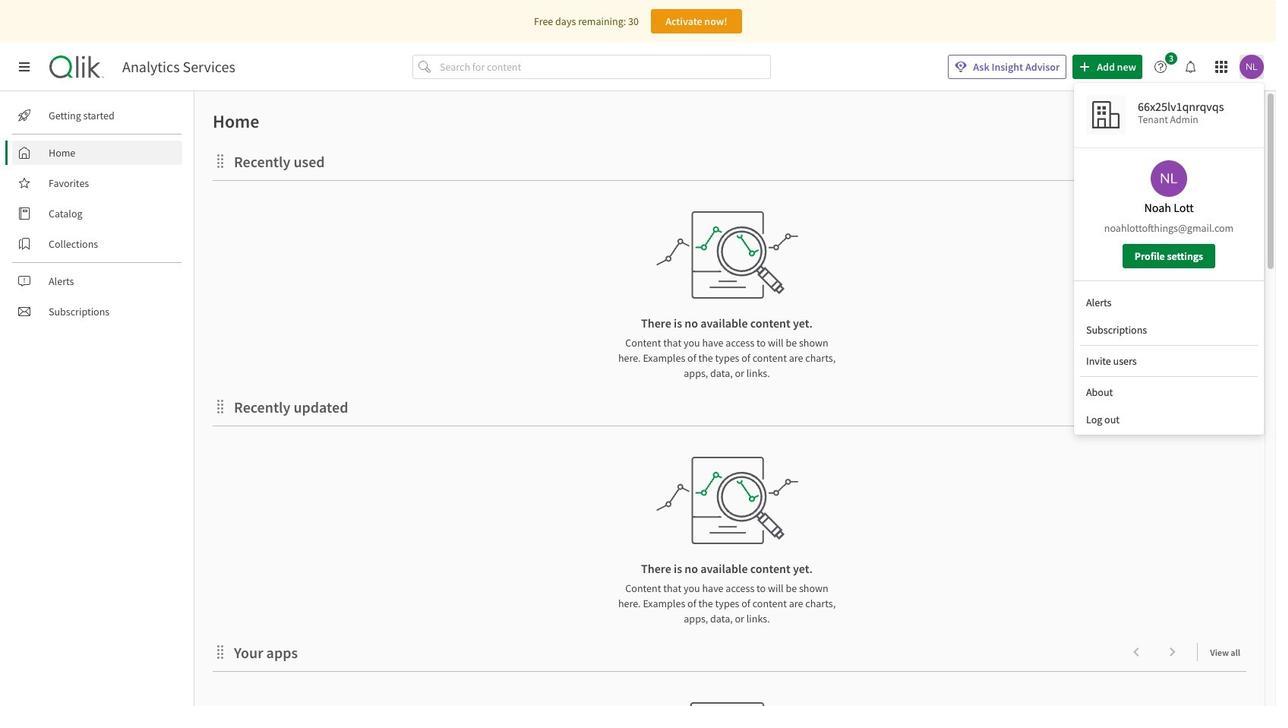 Task type: locate. For each thing, give the bounding box(es) containing it.
close sidebar menu image
[[18, 61, 30, 73]]

0 vertical spatial move collection image
[[213, 153, 228, 168]]

0 horizontal spatial noah lott image
[[1152, 160, 1188, 197]]

main content
[[188, 91, 1277, 706]]

0 vertical spatial noah lott image
[[1240, 55, 1265, 79]]

noah lott image
[[1240, 55, 1265, 79], [1152, 160, 1188, 197]]

move collection image
[[213, 153, 228, 168], [213, 399, 228, 414]]

1 horizontal spatial noah lott image
[[1240, 55, 1265, 79]]

1 vertical spatial move collection image
[[213, 399, 228, 414]]



Task type: describe. For each thing, give the bounding box(es) containing it.
move collection image
[[213, 644, 228, 659]]

analytics services element
[[122, 58, 235, 76]]

1 vertical spatial noah lott image
[[1152, 160, 1188, 197]]

navigation pane element
[[0, 97, 194, 330]]



Task type: vqa. For each thing, say whether or not it's contained in the screenshot.
Move collection icon to the middle
yes



